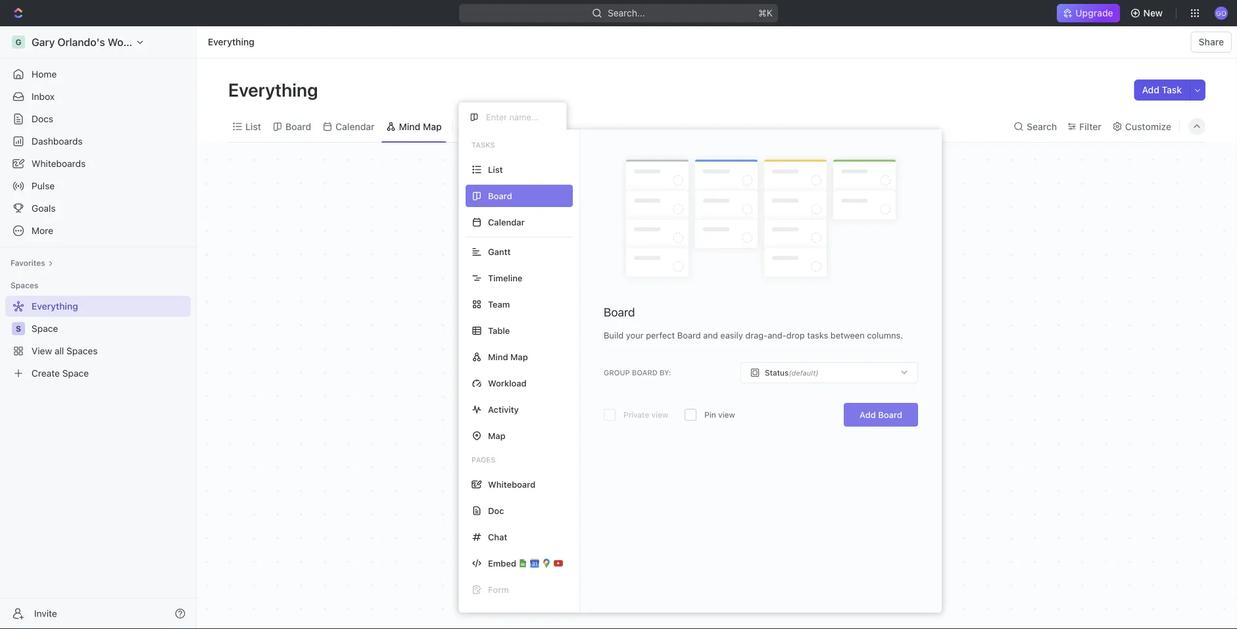 Task type: describe. For each thing, give the bounding box(es) containing it.
group
[[604, 369, 630, 377]]

tree inside sidebar navigation
[[5, 296, 191, 384]]

spaces
[[11, 281, 38, 290]]

2 vertical spatial map
[[488, 431, 506, 441]]

add for add task
[[1142, 85, 1159, 95]]

easily
[[720, 331, 743, 340]]

and
[[703, 331, 718, 340]]

pages
[[472, 456, 495, 464]]

whiteboards
[[32, 158, 86, 169]]

customize button
[[1108, 117, 1175, 136]]

new
[[1143, 8, 1163, 18]]

0 vertical spatial calendar
[[336, 121, 375, 132]]

1 vertical spatial everything
[[228, 79, 322, 100]]

inbox
[[32, 91, 55, 102]]

1 horizontal spatial mind map
[[488, 352, 528, 362]]

drag-
[[745, 331, 768, 340]]

tasks
[[807, 331, 828, 340]]

view
[[475, 121, 496, 132]]

⌘k
[[758, 8, 773, 18]]

view for pin view
[[718, 410, 735, 420]]

view button
[[458, 111, 501, 142]]

private view
[[623, 410, 668, 420]]

between
[[830, 331, 865, 340]]

by:
[[660, 369, 671, 377]]

0 vertical spatial mind
[[399, 121, 420, 132]]

board link
[[283, 117, 311, 136]]

pulse link
[[5, 176, 191, 197]]

pin
[[704, 410, 716, 420]]

add for add board
[[860, 410, 876, 420]]

columns.
[[867, 331, 903, 340]]

add task
[[1142, 85, 1182, 95]]

docs
[[32, 113, 53, 124]]

sidebar navigation
[[0, 26, 197, 629]]

upgrade
[[1075, 8, 1113, 18]]

add task button
[[1134, 80, 1190, 101]]

new button
[[1125, 3, 1171, 24]]

tasks
[[472, 141, 495, 149]]

whiteboard
[[488, 480, 535, 490]]

everything link
[[205, 34, 258, 50]]

build your perfect board and easily drag-and-drop tasks between columns.
[[604, 331, 903, 340]]

chat
[[488, 532, 507, 542]]

private
[[623, 410, 649, 420]]

status
[[765, 368, 789, 378]]

search...
[[608, 8, 645, 18]]

group board by:
[[604, 369, 671, 377]]

search button
[[1009, 117, 1061, 136]]



Task type: vqa. For each thing, say whether or not it's contained in the screenshot.
the view for Private view
yes



Task type: locate. For each thing, give the bounding box(es) containing it.
0 horizontal spatial mind map
[[399, 121, 442, 132]]

build
[[604, 331, 624, 340]]

1 vertical spatial calendar
[[488, 217, 525, 227]]

favorites
[[11, 258, 45, 268]]

timeline
[[488, 273, 522, 283]]

search
[[1027, 121, 1057, 132]]

mind map link
[[396, 117, 442, 136]]

Enter name... field
[[485, 111, 556, 123]]

and-
[[768, 331, 786, 340]]

0 horizontal spatial view
[[651, 410, 668, 420]]

list
[[245, 121, 261, 132], [488, 165, 503, 175]]

list left board "link"
[[245, 121, 261, 132]]

inbox link
[[5, 86, 191, 107]]

pin view
[[704, 410, 735, 420]]

1 horizontal spatial map
[[488, 431, 506, 441]]

2 horizontal spatial map
[[510, 352, 528, 362]]

everything
[[208, 36, 254, 47], [228, 79, 322, 100]]

2 view from the left
[[718, 410, 735, 420]]

map down activity
[[488, 431, 506, 441]]

add board
[[860, 410, 902, 420]]

perfect
[[646, 331, 675, 340]]

mind right calendar link
[[399, 121, 420, 132]]

drop
[[786, 331, 805, 340]]

goals link
[[5, 198, 191, 219]]

1 view from the left
[[651, 410, 668, 420]]

activity
[[488, 405, 519, 415]]

0 horizontal spatial list
[[245, 121, 261, 132]]

docs link
[[5, 109, 191, 130]]

view
[[651, 410, 668, 420], [718, 410, 735, 420]]

1 horizontal spatial add
[[1142, 85, 1159, 95]]

share button
[[1191, 32, 1232, 53]]

1 vertical spatial add
[[860, 410, 876, 420]]

table
[[488, 326, 510, 336]]

doc
[[488, 506, 504, 516]]

status (default)
[[765, 368, 819, 378]]

view right 'pin'
[[718, 410, 735, 420]]

0 vertical spatial list
[[245, 121, 261, 132]]

list down tasks
[[488, 165, 503, 175]]

1 horizontal spatial view
[[718, 410, 735, 420]]

0 vertical spatial map
[[423, 121, 442, 132]]

mind map
[[399, 121, 442, 132], [488, 352, 528, 362]]

team
[[488, 300, 510, 309]]

board
[[632, 369, 658, 377]]

your
[[626, 331, 644, 340]]

1 horizontal spatial list
[[488, 165, 503, 175]]

list link
[[243, 117, 261, 136]]

1 horizontal spatial calendar
[[488, 217, 525, 227]]

upgrade link
[[1057, 4, 1120, 22]]

1 vertical spatial mind
[[488, 352, 508, 362]]

1 horizontal spatial mind
[[488, 352, 508, 362]]

whiteboards link
[[5, 153, 191, 174]]

home link
[[5, 64, 191, 85]]

invite
[[34, 608, 57, 619]]

pulse
[[32, 181, 55, 191]]

calendar right board "link"
[[336, 121, 375, 132]]

add inside button
[[1142, 85, 1159, 95]]

map
[[423, 121, 442, 132], [510, 352, 528, 362], [488, 431, 506, 441]]

calendar up gantt
[[488, 217, 525, 227]]

0 horizontal spatial map
[[423, 121, 442, 132]]

1 vertical spatial list
[[488, 165, 503, 175]]

embed
[[488, 559, 516, 569]]

task
[[1162, 85, 1182, 95]]

tree
[[5, 296, 191, 384]]

0 horizontal spatial add
[[860, 410, 876, 420]]

calendar link
[[333, 117, 375, 136]]

view right private
[[651, 410, 668, 420]]

map up the workload on the bottom of the page
[[510, 352, 528, 362]]

share
[[1199, 36, 1224, 47]]

0 vertical spatial add
[[1142, 85, 1159, 95]]

(default)
[[789, 369, 819, 378]]

home
[[32, 69, 57, 80]]

dashboards link
[[5, 131, 191, 152]]

favorites button
[[5, 255, 58, 271]]

map left view dropdown button
[[423, 121, 442, 132]]

workload
[[488, 378, 527, 388]]

view for private view
[[651, 410, 668, 420]]

mind map up the workload on the bottom of the page
[[488, 352, 528, 362]]

board inside "link"
[[285, 121, 311, 132]]

0 vertical spatial mind map
[[399, 121, 442, 132]]

goals
[[32, 203, 56, 214]]

view button
[[458, 117, 501, 136]]

calendar
[[336, 121, 375, 132], [488, 217, 525, 227]]

add
[[1142, 85, 1159, 95], [860, 410, 876, 420]]

mind
[[399, 121, 420, 132], [488, 352, 508, 362]]

gantt
[[488, 247, 511, 257]]

dashboards
[[32, 136, 83, 147]]

form
[[488, 585, 509, 595]]

mind map left view dropdown button
[[399, 121, 442, 132]]

1 vertical spatial map
[[510, 352, 528, 362]]

customize
[[1125, 121, 1171, 132]]

mind down table
[[488, 352, 508, 362]]

0 horizontal spatial mind
[[399, 121, 420, 132]]

0 vertical spatial everything
[[208, 36, 254, 47]]

board
[[285, 121, 311, 132], [604, 305, 635, 319], [677, 331, 701, 340], [878, 410, 902, 420]]

0 horizontal spatial calendar
[[336, 121, 375, 132]]

1 vertical spatial mind map
[[488, 352, 528, 362]]



